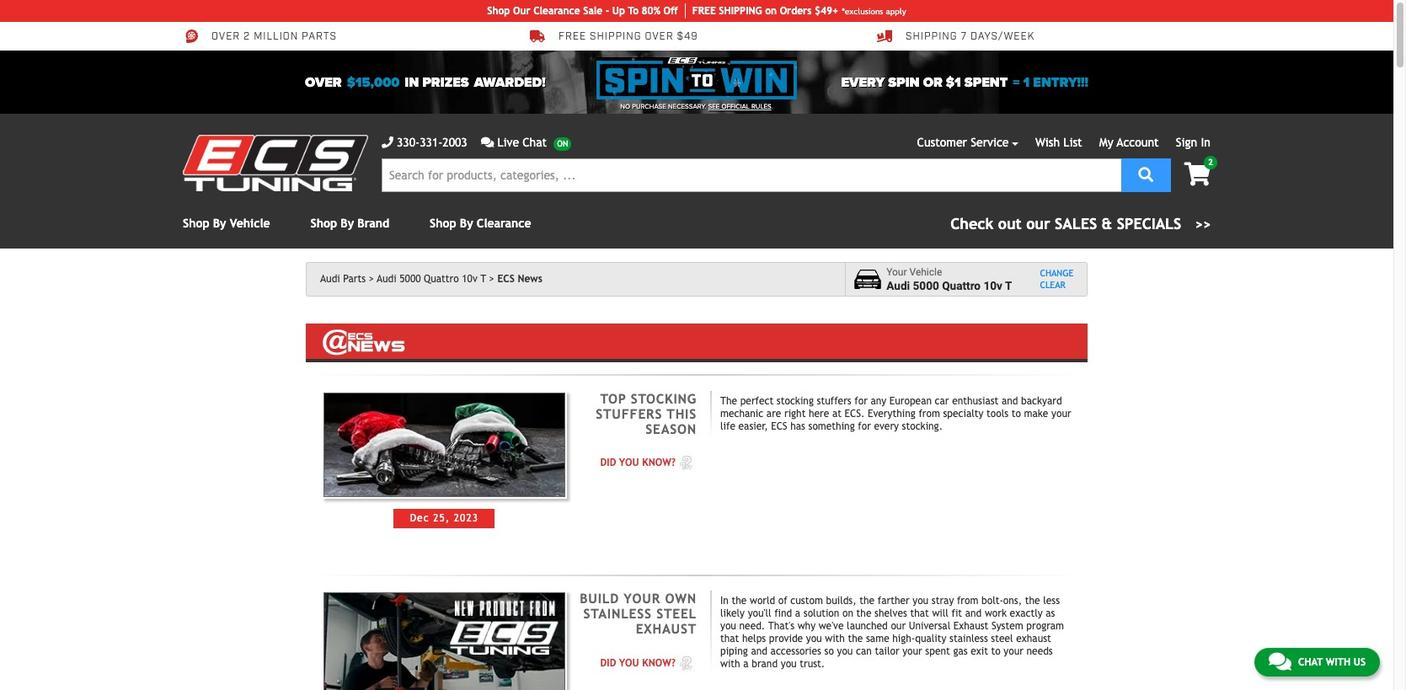 Task type: describe. For each thing, give the bounding box(es) containing it.
car
[[935, 395, 950, 407]]

official
[[722, 103, 750, 110]]

chat with us
[[1299, 657, 1366, 668]]

2003
[[443, 136, 468, 149]]

customer service
[[918, 136, 1009, 149]]

330-331-2003
[[397, 136, 468, 149]]

shop for shop by brand
[[311, 217, 337, 230]]

right
[[785, 408, 806, 419]]

system
[[992, 621, 1024, 633]]

to inside the perfect stocking stuffers for any european car enthusiast and backyard mechanic are right here at ecs.   everything from specialty tools to make your life easier, ecs has something for every stocking.
[[1012, 408, 1022, 419]]

audi for audi parts
[[320, 273, 340, 285]]

top stocking stuffers this season image
[[322, 391, 567, 499]]

wish list link
[[1036, 136, 1083, 149]]

0 horizontal spatial 10v
[[462, 273, 478, 285]]

0 horizontal spatial vehicle
[[230, 217, 270, 230]]

the
[[721, 395, 738, 407]]

shop our clearance sale - up to 80% off
[[487, 5, 678, 17]]

.
[[772, 103, 774, 110]]

top
[[601, 391, 627, 406]]

audi 5000 quattro 10v t link
[[377, 273, 495, 285]]

to inside in the world of custom builds, the farther you stray from bolt-ons, the less likely you'll find a solution on the shelves that will fit and work exactly as you need.   that's why we've launched our universal exhaust system program that helps provide you with the same high-quality stainless steel exhaust piping and accessories so you can tailor your spent gas exit to your needs with a brand you trust.
[[992, 646, 1001, 658]]

our
[[513, 5, 531, 17]]

million
[[254, 31, 299, 43]]

enthusiast
[[953, 395, 999, 407]]

will
[[933, 608, 949, 620]]

work
[[985, 608, 1007, 620]]

wish list
[[1036, 136, 1083, 149]]

7
[[961, 31, 968, 43]]

any
[[871, 395, 887, 407]]

build your own stainless steel exhaust link
[[580, 591, 697, 637]]

fit
[[952, 608, 963, 620]]

2023
[[454, 513, 479, 525]]

0 horizontal spatial 2
[[244, 31, 251, 43]]

your vehicle audi 5000 quattro 10v t
[[887, 267, 1013, 292]]

purchase
[[632, 103, 667, 110]]

specials
[[1118, 215, 1182, 233]]

need.
[[740, 621, 766, 633]]

over
[[645, 31, 674, 43]]

over $15,000 in prizes
[[305, 74, 469, 91]]

comments image for chat
[[1269, 652, 1292, 672]]

custom
[[791, 596, 823, 607]]

know? for season
[[643, 457, 676, 469]]

2 link
[[1171, 156, 1218, 188]]

0 vertical spatial spent
[[965, 74, 1008, 91]]

no
[[621, 103, 631, 110]]

vehicle inside your vehicle audi 5000 quattro 10v t
[[910, 267, 943, 278]]

0 horizontal spatial and
[[751, 646, 768, 658]]

clearance for our
[[534, 5, 581, 17]]

sale
[[584, 5, 603, 17]]

are
[[767, 408, 782, 419]]

6 image for top stocking stuffers this season
[[676, 455, 697, 472]]

330-
[[397, 136, 420, 149]]

1 horizontal spatial in
[[1202, 136, 1211, 149]]

10v inside your vehicle audi 5000 quattro 10v t
[[984, 279, 1003, 292]]

spin
[[889, 74, 920, 91]]

1 horizontal spatial that
[[911, 608, 930, 620]]

you'll
[[748, 608, 772, 620]]

=
[[1014, 74, 1020, 91]]

helps
[[743, 633, 766, 645]]

make
[[1025, 408, 1049, 419]]

by for vehicle
[[213, 217, 226, 230]]

by for clearance
[[460, 217, 473, 230]]

exhaust inside build your own stainless steel exhaust
[[636, 622, 697, 637]]

own
[[666, 591, 697, 606]]

shelves
[[875, 608, 908, 620]]

our
[[891, 621, 906, 633]]

your inside build your own stainless steel exhaust
[[624, 591, 661, 606]]

t inside your vehicle audi 5000 quattro 10v t
[[1006, 279, 1013, 292]]

specialty
[[944, 408, 984, 419]]

audi inside your vehicle audi 5000 quattro 10v t
[[887, 279, 911, 292]]

this
[[667, 406, 697, 421]]

shopping cart image
[[1185, 163, 1211, 186]]

quattro inside your vehicle audi 5000 quattro 10v t
[[943, 279, 981, 292]]

0 vertical spatial for
[[855, 395, 868, 407]]

your inside your vehicle audi 5000 quattro 10v t
[[887, 267, 908, 278]]

shipping 7 days/week link
[[878, 29, 1035, 44]]

less
[[1044, 596, 1060, 607]]

gas
[[954, 646, 968, 658]]

over 2 million parts link
[[183, 29, 337, 44]]

sign in
[[1177, 136, 1211, 149]]

easier,
[[739, 420, 768, 432]]

parts
[[343, 273, 366, 285]]

stuffers
[[817, 395, 852, 407]]

my account link
[[1100, 136, 1160, 149]]

in the world of custom builds, the farther you stray from bolt-ons, the less likely you'll find a solution on the shelves that will fit and work exactly as you need.   that's why we've launched our universal exhaust system program that helps provide you with the same high-quality stainless steel exhaust piping and accessories so you can tailor your spent gas exit to your needs with a brand you trust.
[[721, 596, 1065, 671]]

shop by clearance link
[[430, 217, 532, 230]]

build your own stainless steel exhaust
[[580, 591, 697, 637]]

clear link
[[1041, 279, 1074, 291]]

audi parts
[[320, 273, 366, 285]]

sign in link
[[1177, 136, 1211, 149]]

of
[[779, 596, 788, 607]]

something
[[809, 420, 855, 432]]

shipping 7 days/week
[[906, 31, 1035, 43]]

everything
[[868, 408, 916, 419]]

1 horizontal spatial your
[[1004, 646, 1024, 658]]

with inside chat with us link
[[1327, 657, 1351, 668]]

life
[[721, 420, 736, 432]]

0 horizontal spatial t
[[481, 273, 486, 285]]

change link
[[1041, 268, 1074, 279]]

builds,
[[827, 596, 857, 607]]

ecs inside the perfect stocking stuffers for any european car enthusiast and backyard mechanic are right here at ecs.   everything from specialty tools to make your life easier, ecs has something for every stocking.
[[772, 420, 788, 432]]

you down why
[[807, 633, 822, 645]]

every spin or $1 spent = 1 entry!!!
[[842, 74, 1089, 91]]

here
[[809, 408, 830, 419]]

you down accessories
[[781, 659, 797, 671]]

0 horizontal spatial 5000
[[400, 273, 421, 285]]

why
[[798, 621, 816, 633]]

did you know? for steel
[[601, 657, 676, 669]]

parts
[[302, 31, 337, 43]]

customer
[[918, 136, 968, 149]]

0 horizontal spatial quattro
[[424, 273, 459, 285]]

quality
[[916, 633, 947, 645]]

audi parts link
[[320, 273, 374, 285]]

build
[[580, 591, 620, 606]]

brand
[[752, 659, 778, 671]]

stuffers
[[596, 406, 663, 421]]

chat with us link
[[1255, 648, 1381, 677]]

25,
[[433, 513, 450, 525]]



Task type: locate. For each thing, give the bounding box(es) containing it.
ecs tuning image
[[183, 135, 368, 191]]

1 vertical spatial your
[[624, 591, 661, 606]]

2 did you know? from the top
[[601, 657, 676, 669]]

0 vertical spatial comments image
[[481, 137, 494, 148]]

your inside the perfect stocking stuffers for any european car enthusiast and backyard mechanic are right here at ecs.   everything from specialty tools to make your life easier, ecs has something for every stocking.
[[1052, 408, 1072, 419]]

shop by vehicle link
[[183, 217, 270, 230]]

0 vertical spatial your
[[887, 267, 908, 278]]

$49+
[[815, 5, 839, 17]]

0 vertical spatial on
[[766, 5, 777, 17]]

1 horizontal spatial and
[[966, 608, 982, 620]]

see official rules link
[[709, 102, 772, 112]]

by up audi 5000 quattro 10v t link
[[460, 217, 473, 230]]

live chat
[[498, 136, 547, 149]]

1 vertical spatial comments image
[[1269, 652, 1292, 672]]

1 horizontal spatial vehicle
[[910, 267, 943, 278]]

clearance up ecs news
[[477, 217, 532, 230]]

exactly
[[1010, 608, 1043, 620]]

a
[[796, 608, 801, 620], [744, 659, 749, 671]]

1 know? from the top
[[643, 457, 676, 469]]

6 image left piping
[[676, 655, 697, 672]]

1 vertical spatial 2
[[1209, 158, 1214, 167]]

that up piping
[[721, 633, 740, 645]]

0 vertical spatial ecs
[[498, 273, 515, 285]]

spent down quality
[[926, 646, 951, 658]]

10v
[[462, 273, 478, 285], [984, 279, 1003, 292]]

2 horizontal spatial audi
[[887, 279, 911, 292]]

needs
[[1027, 646, 1054, 658]]

1 6 image from the top
[[676, 455, 697, 472]]

exhaust
[[954, 621, 989, 633], [636, 622, 697, 637]]

2
[[244, 31, 251, 43], [1209, 158, 1214, 167]]

10v left ecs news
[[462, 273, 478, 285]]

piping
[[721, 646, 748, 658]]

tailor
[[875, 646, 900, 658]]

necessary.
[[668, 103, 707, 110]]

stray
[[932, 596, 955, 607]]

with left us
[[1327, 657, 1351, 668]]

1 vertical spatial know?
[[643, 657, 676, 669]]

exhaust down own
[[636, 622, 697, 637]]

backyard
[[1022, 395, 1063, 407]]

a down piping
[[744, 659, 749, 671]]

1 by from the left
[[213, 217, 226, 230]]

and up tools
[[1002, 395, 1019, 407]]

stocking.
[[902, 420, 943, 432]]

with down piping
[[721, 659, 741, 671]]

1 vertical spatial 6 image
[[676, 655, 697, 672]]

free
[[559, 31, 587, 43]]

clearance
[[534, 5, 581, 17], [477, 217, 532, 230]]

find
[[775, 608, 793, 620]]

0 horizontal spatial your
[[624, 591, 661, 606]]

you down likely
[[721, 621, 737, 633]]

chat right the live
[[523, 136, 547, 149]]

1 vertical spatial over
[[305, 74, 342, 91]]

to down steel
[[992, 646, 1001, 658]]

in right sign
[[1202, 136, 1211, 149]]

clearance inside 'link'
[[534, 5, 581, 17]]

to right tools
[[1012, 408, 1022, 419]]

you left stray
[[913, 596, 929, 607]]

orders
[[780, 5, 812, 17]]

your down steel
[[1004, 646, 1024, 658]]

10v left clear
[[984, 279, 1003, 292]]

2 know? from the top
[[643, 657, 676, 669]]

and
[[1002, 395, 1019, 407], [966, 608, 982, 620], [751, 646, 768, 658]]

5000 inside your vehicle audi 5000 quattro 10v t
[[913, 279, 940, 292]]

1 vertical spatial on
[[843, 608, 854, 620]]

spent left =
[[965, 74, 1008, 91]]

0 horizontal spatial chat
[[523, 136, 547, 149]]

sales & specials link
[[951, 212, 1211, 235]]

in
[[405, 74, 419, 91]]

did for build your own stainless steel exhaust
[[601, 657, 617, 669]]

know?
[[643, 457, 676, 469], [643, 657, 676, 669]]

apply
[[886, 6, 907, 16]]

to
[[628, 5, 639, 17]]

chat inside live chat link
[[523, 136, 547, 149]]

european
[[890, 395, 932, 407]]

1 vertical spatial in
[[721, 596, 729, 607]]

see
[[709, 103, 720, 110]]

shop for shop our clearance sale - up to 80% off
[[487, 5, 510, 17]]

1 vertical spatial clearance
[[477, 217, 532, 230]]

and right fit
[[966, 608, 982, 620]]

know? down steel
[[643, 657, 676, 669]]

from up fit
[[958, 596, 979, 607]]

comments image left chat with us
[[1269, 652, 1292, 672]]

2 did from the top
[[601, 657, 617, 669]]

for
[[855, 395, 868, 407], [858, 420, 871, 432]]

0 vertical spatial did
[[601, 457, 617, 469]]

ecs left news
[[498, 273, 515, 285]]

1 horizontal spatial spent
[[965, 74, 1008, 91]]

shop for shop by clearance
[[430, 217, 457, 230]]

customer service button
[[918, 134, 1019, 152]]

1 vertical spatial to
[[992, 646, 1001, 658]]

comments image inside live chat link
[[481, 137, 494, 148]]

spent
[[965, 74, 1008, 91], [926, 646, 951, 658]]

on inside in the world of custom builds, the farther you stray from bolt-ons, the less likely you'll find a solution on the shelves that will fit and work exactly as you need.   that's why we've launched our universal exhaust system program that helps provide you with the same high-quality stainless steel exhaust piping and accessories so you can tailor your spent gas exit to your needs with a brand you trust.
[[843, 608, 854, 620]]

know? down season
[[643, 457, 676, 469]]

0 vertical spatial and
[[1002, 395, 1019, 407]]

you
[[913, 596, 929, 607], [721, 621, 737, 633], [807, 633, 822, 645], [837, 646, 853, 658], [781, 659, 797, 671]]

1 horizontal spatial from
[[958, 596, 979, 607]]

by for brand
[[341, 217, 354, 230]]

chat inside chat with us link
[[1299, 657, 1324, 668]]

2 vertical spatial and
[[751, 646, 768, 658]]

1 vertical spatial that
[[721, 633, 740, 645]]

off
[[664, 5, 678, 17]]

that up universal
[[911, 608, 930, 620]]

program
[[1027, 621, 1065, 633]]

comments image left the live
[[481, 137, 494, 148]]

0 vertical spatial 6 image
[[676, 455, 697, 472]]

0 horizontal spatial exhaust
[[636, 622, 697, 637]]

did you know? for season
[[601, 457, 676, 469]]

0 horizontal spatial over
[[212, 31, 240, 43]]

sign
[[1177, 136, 1198, 149]]

1 did you know? from the top
[[601, 457, 676, 469]]

1 horizontal spatial audi
[[377, 273, 397, 285]]

sales & specials
[[1056, 215, 1182, 233]]

know? for steel
[[643, 657, 676, 669]]

your
[[887, 267, 908, 278], [624, 591, 661, 606]]

0 vertical spatial that
[[911, 608, 930, 620]]

did for top stocking stuffers this season
[[601, 457, 617, 469]]

0 vertical spatial over
[[212, 31, 240, 43]]

3 by from the left
[[460, 217, 473, 230]]

you down build your own stainless steel exhaust link
[[619, 657, 640, 669]]

1 horizontal spatial your
[[887, 267, 908, 278]]

did you know? down build your own stainless steel exhaust link
[[601, 657, 676, 669]]

0 vertical spatial to
[[1012, 408, 1022, 419]]

clearance for by
[[477, 217, 532, 230]]

2 you from the top
[[619, 657, 640, 669]]

solution
[[804, 608, 840, 620]]

ecs tuning 'spin to win' contest logo image
[[597, 57, 798, 99]]

did you know? down season
[[601, 457, 676, 469]]

1 horizontal spatial clearance
[[534, 5, 581, 17]]

1 horizontal spatial to
[[1012, 408, 1022, 419]]

1 vertical spatial you
[[619, 657, 640, 669]]

from inside in the world of custom builds, the farther you stray from bolt-ons, the less likely you'll find a solution on the shelves that will fit and work exactly as you need.   that's why we've launched our universal exhaust system program that helps provide you with the same high-quality stainless steel exhaust piping and accessories so you can tailor your spent gas exit to your needs with a brand you trust.
[[958, 596, 979, 607]]

build your own stainless steel exhaust image
[[322, 591, 567, 690]]

the
[[732, 596, 747, 607], [860, 596, 875, 607], [1026, 596, 1041, 607], [857, 608, 872, 620], [848, 633, 864, 645]]

high-
[[893, 633, 916, 645]]

so
[[825, 646, 834, 658]]

2 horizontal spatial your
[[1052, 408, 1072, 419]]

1 horizontal spatial on
[[843, 608, 854, 620]]

331-
[[420, 136, 443, 149]]

stainless
[[584, 606, 652, 622]]

0 vertical spatial know?
[[643, 457, 676, 469]]

1 vertical spatial and
[[966, 608, 982, 620]]

at
[[833, 408, 842, 419]]

0 horizontal spatial clearance
[[477, 217, 532, 230]]

shop for shop by vehicle
[[183, 217, 210, 230]]

1 horizontal spatial ecs
[[772, 420, 788, 432]]

on down builds,
[[843, 608, 854, 620]]

over for over 2 million parts
[[212, 31, 240, 43]]

for up the ecs.
[[855, 395, 868, 407]]

0 vertical spatial 2
[[244, 31, 251, 43]]

did down stuffers
[[601, 457, 617, 469]]

you
[[619, 457, 640, 469], [619, 657, 640, 669]]

news
[[518, 273, 543, 285]]

&
[[1102, 215, 1113, 233]]

in inside in the world of custom builds, the farther you stray from bolt-ons, the less likely you'll find a solution on the shelves that will fit and work exactly as you need.   that's why we've launched our universal exhaust system program that helps provide you with the same high-quality stainless steel exhaust piping and accessories so you can tailor your spent gas exit to your needs with a brand you trust.
[[721, 596, 729, 607]]

0 vertical spatial did you know?
[[601, 457, 676, 469]]

1 horizontal spatial t
[[1006, 279, 1013, 292]]

you for season
[[619, 457, 640, 469]]

shipping
[[906, 31, 958, 43]]

t left ecs news
[[481, 273, 486, 285]]

0 horizontal spatial on
[[766, 5, 777, 17]]

1 vertical spatial for
[[858, 420, 871, 432]]

by left 'brand'
[[341, 217, 354, 230]]

2 6 image from the top
[[676, 655, 697, 672]]

rules
[[752, 103, 772, 110]]

1 vertical spatial vehicle
[[910, 267, 943, 278]]

you for steel
[[619, 657, 640, 669]]

0 vertical spatial clearance
[[534, 5, 581, 17]]

your
[[1052, 408, 1072, 419], [903, 646, 923, 658], [1004, 646, 1024, 658]]

comments image
[[481, 137, 494, 148], [1269, 652, 1292, 672]]

*exclusions
[[842, 6, 884, 16]]

1 vertical spatial from
[[958, 596, 979, 607]]

1 you from the top
[[619, 457, 640, 469]]

2 horizontal spatial with
[[1327, 657, 1351, 668]]

by down ecs tuning image
[[213, 217, 226, 230]]

from up the stocking.
[[919, 408, 941, 419]]

1 horizontal spatial by
[[341, 217, 354, 230]]

1 horizontal spatial over
[[305, 74, 342, 91]]

2 horizontal spatial and
[[1002, 395, 1019, 407]]

0 vertical spatial in
[[1202, 136, 1211, 149]]

1 horizontal spatial 2
[[1209, 158, 1214, 167]]

that
[[911, 608, 930, 620], [721, 633, 740, 645]]

1 horizontal spatial chat
[[1299, 657, 1324, 668]]

did you know?
[[601, 457, 676, 469], [601, 657, 676, 669]]

with down we've
[[825, 633, 845, 645]]

2 left the million
[[244, 31, 251, 43]]

no purchase necessary. see official rules .
[[621, 103, 774, 110]]

0 horizontal spatial in
[[721, 596, 729, 607]]

free ship ping on orders $49+ *exclusions apply
[[693, 5, 907, 17]]

1 vertical spatial did
[[601, 657, 617, 669]]

shop inside shop our clearance sale - up to 80% off 'link'
[[487, 5, 510, 17]]

0 horizontal spatial spent
[[926, 646, 951, 658]]

1 horizontal spatial with
[[825, 633, 845, 645]]

trust.
[[800, 659, 825, 671]]

Search text field
[[382, 158, 1122, 192]]

spent inside in the world of custom builds, the farther you stray from bolt-ons, the less likely you'll find a solution on the shelves that will fit and work exactly as you need.   that's why we've launched our universal exhaust system program that helps provide you with the same high-quality stainless steel exhaust piping and accessories so you can tailor your spent gas exit to your needs with a brand you trust.
[[926, 646, 951, 658]]

6 image
[[676, 455, 697, 472], [676, 655, 697, 672]]

6 image for build your own stainless steel exhaust
[[676, 655, 697, 672]]

ecs down are
[[772, 420, 788, 432]]

1 horizontal spatial 10v
[[984, 279, 1003, 292]]

shop by clearance
[[430, 217, 532, 230]]

a right find
[[796, 608, 801, 620]]

and inside the perfect stocking stuffers for any european car enthusiast and backyard mechanic are right here at ecs.   everything from specialty tools to make your life easier, ecs has something for every stocking.
[[1002, 395, 1019, 407]]

0 horizontal spatial your
[[903, 646, 923, 658]]

over left the million
[[212, 31, 240, 43]]

exhaust up stainless
[[954, 621, 989, 633]]

0 horizontal spatial a
[[744, 659, 749, 671]]

1 vertical spatial spent
[[926, 646, 951, 658]]

shop our clearance sale - up to 80% off link
[[487, 3, 686, 19]]

did
[[601, 457, 617, 469], [601, 657, 617, 669]]

has
[[791, 420, 806, 432]]

free shipping over $49 link
[[530, 29, 699, 44]]

phone image
[[382, 137, 394, 148]]

1 vertical spatial a
[[744, 659, 749, 671]]

on right ping
[[766, 5, 777, 17]]

1 horizontal spatial 5000
[[913, 279, 940, 292]]

chat left us
[[1299, 657, 1324, 668]]

t
[[481, 273, 486, 285], [1006, 279, 1013, 292]]

in up likely
[[721, 596, 729, 607]]

from inside the perfect stocking stuffers for any european car enthusiast and backyard mechanic are right here at ecs.   everything from specialty tools to make your life easier, ecs has something for every stocking.
[[919, 408, 941, 419]]

days/week
[[971, 31, 1035, 43]]

provide
[[769, 633, 803, 645]]

live
[[498, 136, 519, 149]]

1 horizontal spatial quattro
[[943, 279, 981, 292]]

0 vertical spatial from
[[919, 408, 941, 419]]

2 horizontal spatial by
[[460, 217, 473, 230]]

1 did from the top
[[601, 457, 617, 469]]

1 vertical spatial did you know?
[[601, 657, 676, 669]]

clear
[[1041, 279, 1066, 290]]

exhaust inside in the world of custom builds, the farther you stray from bolt-ons, the less likely you'll find a solution on the shelves that will fit and work exactly as you need.   that's why we've launched our universal exhaust system program that helps provide you with the same high-quality stainless steel exhaust piping and accessories so you can tailor your spent gas exit to your needs with a brand you trust.
[[954, 621, 989, 633]]

exit
[[971, 646, 989, 658]]

stocking
[[631, 391, 697, 406]]

or
[[924, 74, 943, 91]]

0 horizontal spatial to
[[992, 646, 1001, 658]]

for down the ecs.
[[858, 420, 871, 432]]

0 horizontal spatial ecs
[[498, 273, 515, 285]]

service
[[971, 136, 1009, 149]]

shop by vehicle
[[183, 217, 270, 230]]

0 horizontal spatial from
[[919, 408, 941, 419]]

0 vertical spatial a
[[796, 608, 801, 620]]

2 down sign in link
[[1209, 158, 1214, 167]]

did down stainless
[[601, 657, 617, 669]]

0 vertical spatial you
[[619, 457, 640, 469]]

you down stuffers
[[619, 457, 640, 469]]

wish
[[1036, 136, 1061, 149]]

0 horizontal spatial with
[[721, 659, 741, 671]]

0 vertical spatial chat
[[523, 136, 547, 149]]

comments image for live
[[481, 137, 494, 148]]

you right so
[[837, 646, 853, 658]]

your down high-
[[903, 646, 923, 658]]

0 horizontal spatial comments image
[[481, 137, 494, 148]]

ecs
[[498, 273, 515, 285], [772, 420, 788, 432]]

your down backyard
[[1052, 408, 1072, 419]]

2 by from the left
[[341, 217, 354, 230]]

0 horizontal spatial audi
[[320, 273, 340, 285]]

1 horizontal spatial exhaust
[[954, 621, 989, 633]]

audi for audi 5000 quattro 10v t
[[377, 273, 397, 285]]

prizes
[[423, 74, 469, 91]]

0 vertical spatial vehicle
[[230, 217, 270, 230]]

comments image inside chat with us link
[[1269, 652, 1292, 672]]

search image
[[1139, 166, 1154, 182]]

0 horizontal spatial by
[[213, 217, 226, 230]]

and down helps
[[751, 646, 768, 658]]

1 vertical spatial ecs
[[772, 420, 788, 432]]

1 vertical spatial chat
[[1299, 657, 1324, 668]]

free shipping over $49
[[559, 31, 699, 43]]

over for over $15,000 in prizes
[[305, 74, 342, 91]]

0 horizontal spatial that
[[721, 633, 740, 645]]

clearance up free
[[534, 5, 581, 17]]

over down parts
[[305, 74, 342, 91]]

1 horizontal spatial comments image
[[1269, 652, 1292, 672]]

1 horizontal spatial a
[[796, 608, 801, 620]]

6 image down season
[[676, 455, 697, 472]]

t left clear
[[1006, 279, 1013, 292]]

chat
[[523, 136, 547, 149], [1299, 657, 1324, 668]]

farther
[[878, 596, 910, 607]]



Task type: vqa. For each thing, say whether or not it's contained in the screenshot.
SUBMIT
no



